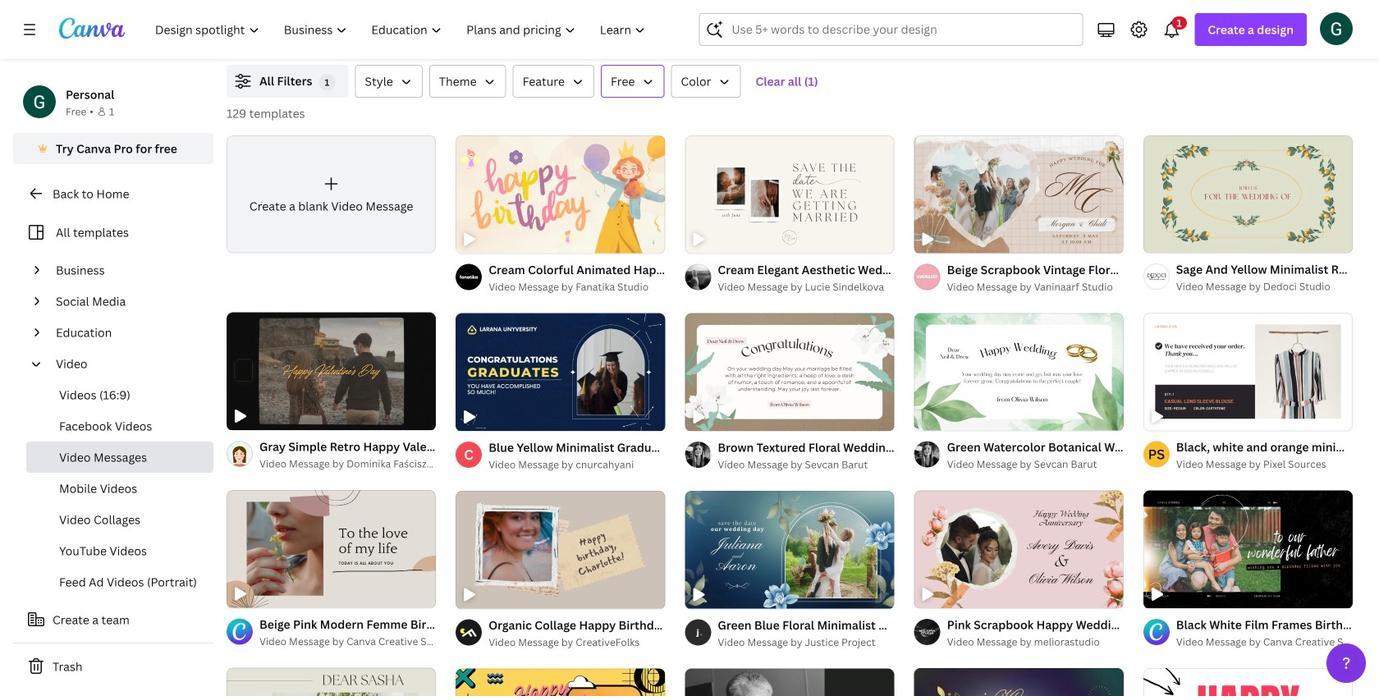 Task type: describe. For each thing, give the bounding box(es) containing it.
cnurcahyani element
[[456, 442, 482, 468]]

top level navigation element
[[144, 13, 660, 46]]

green watercolor botanical wedding video message image
[[914, 313, 1124, 431]]

video message template image
[[1082, 0, 1353, 45]]



Task type: locate. For each thing, give the bounding box(es) containing it.
create a blank video message element
[[227, 135, 436, 253]]

pixel sources element
[[1143, 441, 1170, 468]]

1 filter options selected element
[[319, 74, 335, 91]]

sage and yellow minimalist rustic wedding video message image
[[1143, 135, 1353, 253]]

cnurcahyani image
[[456, 442, 482, 468]]

pixel sources image
[[1143, 441, 1170, 468]]

greg robinson image
[[1320, 12, 1353, 45]]

Search search field
[[732, 14, 1073, 45]]

None search field
[[699, 13, 1083, 46]]



Task type: vqa. For each thing, say whether or not it's contained in the screenshot.
Greg Robinson icon
yes



